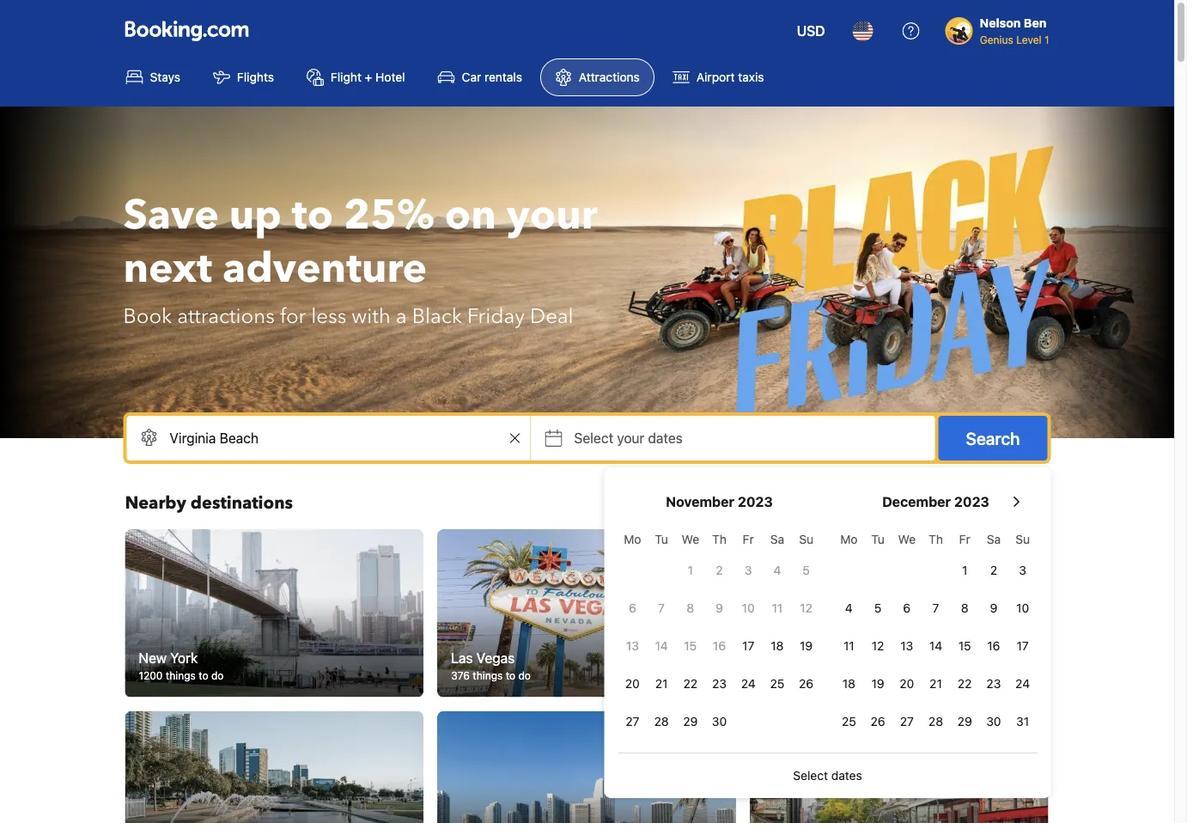 Task type: locate. For each thing, give the bounding box(es) containing it.
mo for december
[[841, 532, 858, 547]]

1 horizontal spatial 22
[[958, 677, 972, 691]]

8 November 2023 checkbox
[[676, 591, 705, 626]]

1 vertical spatial 26
[[871, 715, 886, 729]]

28 inside checkbox
[[929, 715, 944, 729]]

27 for 27 checkbox
[[626, 715, 640, 729]]

do right 26 november 2023 option
[[828, 670, 841, 682]]

27 inside option
[[900, 715, 914, 729]]

6
[[629, 601, 637, 615], [904, 601, 911, 615]]

2 tu from the left
[[872, 532, 885, 547]]

1 21 from the left
[[655, 677, 668, 691]]

things inside new york 1200 things to do
[[166, 670, 196, 682]]

15 right 14 option
[[959, 639, 972, 653]]

1 th from the left
[[712, 532, 727, 547]]

1 vertical spatial 11
[[844, 639, 855, 653]]

30 inside checkbox
[[712, 715, 727, 729]]

su
[[799, 532, 814, 547], [1016, 532, 1030, 547]]

2 right 1 december 2023 checkbox
[[991, 563, 998, 577]]

1 su from the left
[[799, 532, 814, 547]]

1 left 2 november 2023 checkbox
[[688, 563, 693, 577]]

17 left 18 november 2023 option
[[743, 639, 755, 653]]

miami image
[[438, 711, 736, 823]]

21 December 2023 checkbox
[[922, 667, 951, 701]]

1 things from the left
[[166, 670, 196, 682]]

1 horizontal spatial 21
[[930, 677, 943, 691]]

do for vegas
[[519, 670, 531, 682]]

1 horizontal spatial do
[[519, 670, 531, 682]]

attractions
[[579, 70, 640, 84]]

1 28 from the left
[[654, 715, 669, 729]]

11 December 2023 checkbox
[[835, 629, 864, 663]]

0 horizontal spatial 2
[[716, 563, 723, 577]]

14 inside option
[[930, 639, 943, 653]]

1 horizontal spatial 30
[[987, 715, 1002, 729]]

1 horizontal spatial 10
[[1017, 601, 1030, 615]]

december
[[883, 494, 951, 510]]

12 left the 13 december 2023 checkbox
[[872, 639, 885, 653]]

do inside las vegas 376 things to do
[[519, 670, 531, 682]]

to for key west
[[816, 670, 826, 682]]

18 inside checkbox
[[843, 677, 856, 691]]

17 inside option
[[743, 639, 755, 653]]

8 for 8 checkbox
[[961, 601, 969, 615]]

mo for november
[[624, 532, 641, 547]]

1 horizontal spatial things
[[473, 670, 503, 682]]

1 horizontal spatial 3
[[1019, 563, 1027, 577]]

27 December 2023 checkbox
[[893, 705, 922, 739]]

14 right 13 november 2023 checkbox
[[655, 639, 668, 653]]

2 su from the left
[[1016, 532, 1030, 547]]

11 right 10 november 2023 checkbox
[[772, 601, 783, 615]]

18 for '18 december 2023' checkbox
[[843, 677, 856, 691]]

22 left 23 december 2023 option
[[958, 677, 972, 691]]

16 December 2023 checkbox
[[980, 629, 1009, 663]]

2 December 2023 checkbox
[[980, 553, 1009, 588]]

26 right 25 checkbox
[[871, 715, 886, 729]]

16 November 2023 checkbox
[[705, 629, 734, 663]]

1 3 from the left
[[745, 563, 752, 577]]

th for november
[[712, 532, 727, 547]]

4 inside option
[[846, 601, 853, 615]]

27 inside checkbox
[[626, 715, 640, 729]]

key west image
[[750, 529, 1049, 697]]

8
[[687, 601, 694, 615], [961, 601, 969, 615]]

0 horizontal spatial sa
[[771, 532, 785, 547]]

san diego image
[[125, 711, 424, 823]]

13 November 2023 checkbox
[[618, 629, 647, 663]]

13 left 14 november 2023 checkbox
[[626, 639, 639, 653]]

7 inside 7 checkbox
[[933, 601, 940, 615]]

16 right 15 option
[[988, 639, 1001, 653]]

10 right 9 december 2023 checkbox
[[1017, 601, 1030, 615]]

23 left 24 november 2023 option
[[712, 677, 727, 691]]

5 right 4 november 2023 checkbox
[[803, 563, 810, 577]]

27
[[626, 715, 640, 729], [900, 715, 914, 729]]

Where are you going? search field
[[127, 416, 531, 461]]

1
[[1045, 34, 1050, 46], [688, 563, 693, 577], [962, 563, 968, 577]]

1 horizontal spatial su
[[1016, 532, 1030, 547]]

su up 3 checkbox
[[1016, 532, 1030, 547]]

17 December 2023 checkbox
[[1009, 629, 1038, 663]]

1 horizontal spatial 23
[[987, 677, 1001, 691]]

8 December 2023 checkbox
[[951, 591, 980, 626]]

3 do from the left
[[828, 670, 841, 682]]

23 right 22 december 2023 checkbox
[[987, 677, 1001, 691]]

3 December 2023 checkbox
[[1009, 553, 1038, 588]]

1 horizontal spatial 15
[[959, 639, 972, 653]]

2 do from the left
[[519, 670, 531, 682]]

0 horizontal spatial your
[[507, 187, 598, 244]]

things inside key west 118 things to do
[[783, 670, 813, 682]]

1 inside "option"
[[688, 563, 693, 577]]

18 November 2023 checkbox
[[763, 629, 792, 663]]

sa up 4 november 2023 checkbox
[[771, 532, 785, 547]]

31 December 2023 checkbox
[[1009, 705, 1038, 739]]

0 vertical spatial 18
[[771, 639, 784, 653]]

30 inside option
[[987, 715, 1002, 729]]

22 for 22 december 2023 checkbox
[[958, 677, 972, 691]]

2 16 from the left
[[988, 639, 1001, 653]]

2 15 from the left
[[959, 639, 972, 653]]

1 horizontal spatial 13
[[901, 639, 914, 653]]

grid
[[618, 522, 821, 739], [835, 522, 1038, 739]]

0 horizontal spatial mo
[[624, 532, 641, 547]]

27 left 28 option
[[626, 715, 640, 729]]

1 14 from the left
[[655, 639, 668, 653]]

1 2023 from the left
[[738, 494, 773, 510]]

14 for 14 option
[[930, 639, 943, 653]]

16 inside option
[[988, 639, 1001, 653]]

25 for 25 checkbox
[[842, 715, 857, 729]]

do right 376
[[519, 670, 531, 682]]

0 horizontal spatial 11
[[772, 601, 783, 615]]

2 10 from the left
[[1017, 601, 1030, 615]]

1 horizontal spatial 14
[[930, 639, 943, 653]]

1 horizontal spatial 16
[[988, 639, 1001, 653]]

15 right 14 november 2023 checkbox
[[684, 639, 697, 653]]

25 for 25 checkbox
[[770, 677, 785, 691]]

0 vertical spatial select
[[574, 430, 614, 446]]

0 horizontal spatial do
[[211, 670, 224, 682]]

sa up 2 checkbox
[[987, 532, 1001, 547]]

2 things from the left
[[473, 670, 503, 682]]

22 inside 22 november 2023 checkbox
[[684, 677, 698, 691]]

destinations
[[191, 492, 293, 515]]

23 inside 23 checkbox
[[712, 677, 727, 691]]

0 horizontal spatial 20
[[625, 677, 640, 691]]

3 things from the left
[[783, 670, 813, 682]]

1 vertical spatial your
[[617, 430, 645, 446]]

th down december 2023
[[929, 532, 943, 547]]

4 inside checkbox
[[774, 563, 781, 577]]

1 horizontal spatial 25
[[842, 715, 857, 729]]

1 we from the left
[[682, 532, 700, 547]]

tu for december
[[872, 532, 885, 547]]

6 right 5 option
[[904, 601, 911, 615]]

new york image
[[125, 529, 424, 697]]

1 27 from the left
[[626, 715, 640, 729]]

12 for 12 "option"
[[872, 639, 885, 653]]

0 horizontal spatial 6
[[629, 601, 637, 615]]

1 vertical spatial 25
[[842, 715, 857, 729]]

30 for 30 november 2023 checkbox
[[712, 715, 727, 729]]

25 November 2023 checkbox
[[763, 667, 792, 701]]

0 horizontal spatial su
[[799, 532, 814, 547]]

2 28 from the left
[[929, 715, 944, 729]]

to inside new york 1200 things to do
[[199, 670, 208, 682]]

select for select dates
[[793, 769, 828, 783]]

4 left 5 option
[[846, 601, 853, 615]]

0 horizontal spatial 2023
[[738, 494, 773, 510]]

22 inside 22 december 2023 checkbox
[[958, 677, 972, 691]]

1 for november 2023
[[688, 563, 693, 577]]

24 November 2023 checkbox
[[734, 667, 763, 701]]

20 for 20 december 2023 checkbox
[[900, 677, 915, 691]]

1 horizontal spatial 26
[[871, 715, 886, 729]]

1 horizontal spatial fr
[[960, 532, 971, 547]]

0 vertical spatial 4
[[774, 563, 781, 577]]

2 24 from the left
[[1016, 677, 1030, 691]]

6 left 7 november 2023 option
[[629, 601, 637, 615]]

11
[[772, 601, 783, 615], [844, 639, 855, 653]]

15 for 15 option
[[959, 639, 972, 653]]

select
[[574, 430, 614, 446], [793, 769, 828, 783]]

0 horizontal spatial 24
[[741, 677, 756, 691]]

1 10 from the left
[[742, 601, 755, 615]]

0 horizontal spatial 18
[[771, 639, 784, 653]]

1 13 from the left
[[626, 639, 639, 653]]

10 for 10 november 2023 checkbox
[[742, 601, 755, 615]]

20
[[625, 677, 640, 691], [900, 677, 915, 691]]

stays
[[150, 70, 180, 84]]

12 right 11 november 2023 option
[[800, 601, 813, 615]]

2 left 3 november 2023 option
[[716, 563, 723, 577]]

new orleans image
[[750, 711, 1049, 823]]

17 right 16 december 2023 option
[[1017, 639, 1029, 653]]

1 horizontal spatial 4
[[846, 601, 853, 615]]

21 right "20" checkbox
[[655, 677, 668, 691]]

fr up 3 november 2023 option
[[743, 532, 754, 547]]

0 horizontal spatial grid
[[618, 522, 821, 739]]

11 left 12 "option"
[[844, 639, 855, 653]]

4
[[774, 563, 781, 577], [846, 601, 853, 615]]

1 horizontal spatial 12
[[872, 639, 885, 653]]

28 for 28 december 2023 checkbox
[[929, 715, 944, 729]]

0 horizontal spatial 14
[[655, 639, 668, 653]]

0 horizontal spatial tu
[[655, 532, 669, 547]]

2 sa from the left
[[987, 532, 1001, 547]]

20 right the 19 december 2023 "checkbox" on the right bottom of page
[[900, 677, 915, 691]]

1 horizontal spatial 7
[[933, 601, 940, 615]]

to down vegas
[[506, 670, 516, 682]]

december 2023
[[883, 494, 990, 510]]

15 for 15 november 2023 checkbox
[[684, 639, 697, 653]]

14 inside checkbox
[[655, 639, 668, 653]]

4 right 3 november 2023 option
[[774, 563, 781, 577]]

5 right 4 december 2023 option
[[875, 601, 882, 615]]

we down december on the right of the page
[[898, 532, 916, 547]]

0 horizontal spatial 23
[[712, 677, 727, 691]]

flight + hotel
[[331, 70, 405, 84]]

23 inside 23 december 2023 option
[[987, 677, 1001, 691]]

8 right 7 checkbox
[[961, 601, 969, 615]]

1 vertical spatial 19
[[872, 677, 885, 691]]

2 7 from the left
[[933, 601, 940, 615]]

0 horizontal spatial 27
[[626, 715, 640, 729]]

0 vertical spatial 26
[[799, 677, 814, 691]]

1 vertical spatial select
[[793, 769, 828, 783]]

9 November 2023 checkbox
[[705, 591, 734, 626]]

1 horizontal spatial 17
[[1017, 639, 1029, 653]]

york
[[170, 650, 198, 666]]

mo
[[624, 532, 641, 547], [841, 532, 858, 547]]

21 November 2023 checkbox
[[647, 667, 676, 701]]

things
[[166, 670, 196, 682], [473, 670, 503, 682], [783, 670, 813, 682]]

2 29 from the left
[[958, 715, 973, 729]]

18 right 17 option
[[771, 639, 784, 653]]

376
[[451, 670, 470, 682]]

16 for the 16 november 2023 checkbox
[[713, 639, 726, 653]]

1 horizontal spatial 20
[[900, 677, 915, 691]]

0 horizontal spatial 21
[[655, 677, 668, 691]]

1 mo from the left
[[624, 532, 641, 547]]

1 horizontal spatial mo
[[841, 532, 858, 547]]

ben
[[1024, 16, 1047, 30]]

2023
[[738, 494, 773, 510], [955, 494, 990, 510]]

do inside new york 1200 things to do
[[211, 670, 224, 682]]

0 horizontal spatial 13
[[626, 639, 639, 653]]

1 16 from the left
[[713, 639, 726, 653]]

1 horizontal spatial sa
[[987, 532, 1001, 547]]

9 inside checkbox
[[990, 601, 998, 615]]

24 for 24 december 2023 option
[[1016, 677, 1030, 691]]

12 for 12 november 2023 checkbox
[[800, 601, 813, 615]]

24 right 23 december 2023 option
[[1016, 677, 1030, 691]]

17 inside checkbox
[[1017, 639, 1029, 653]]

23
[[712, 677, 727, 691], [987, 677, 1001, 691]]

7 left 8 checkbox
[[933, 601, 940, 615]]

24
[[741, 677, 756, 691], [1016, 677, 1030, 691]]

23 for 23 december 2023 option
[[987, 677, 1001, 691]]

1 horizontal spatial dates
[[832, 769, 862, 783]]

18 inside option
[[771, 639, 784, 653]]

do inside key west 118 things to do
[[828, 670, 841, 682]]

1 vertical spatial 5
[[875, 601, 882, 615]]

usd
[[797, 23, 826, 39]]

3 right 2 checkbox
[[1019, 563, 1027, 577]]

2 21 from the left
[[930, 677, 943, 691]]

stays link
[[111, 58, 195, 96]]

2 22 from the left
[[958, 677, 972, 691]]

13 December 2023 checkbox
[[893, 629, 922, 663]]

25 inside checkbox
[[842, 715, 857, 729]]

2 for november
[[716, 563, 723, 577]]

19 inside option
[[800, 639, 813, 653]]

0 horizontal spatial things
[[166, 670, 196, 682]]

12 inside "option"
[[872, 639, 885, 653]]

3 inside checkbox
[[1019, 563, 1027, 577]]

3 for november 2023
[[745, 563, 752, 577]]

with
[[352, 302, 391, 330]]

29 inside option
[[683, 715, 698, 729]]

1 tu from the left
[[655, 532, 669, 547]]

0 horizontal spatial 9
[[716, 601, 723, 615]]

mo up 6 checkbox
[[624, 532, 641, 547]]

0 horizontal spatial fr
[[743, 532, 754, 547]]

1 9 from the left
[[716, 601, 723, 615]]

1 7 from the left
[[658, 601, 665, 615]]

th
[[712, 532, 727, 547], [929, 532, 943, 547]]

29 for 29 november 2023 option
[[683, 715, 698, 729]]

to down west
[[816, 670, 826, 682]]

14
[[655, 639, 668, 653], [930, 639, 943, 653]]

19 right '18 december 2023' checkbox
[[872, 677, 885, 691]]

fr up 1 december 2023 checkbox
[[960, 532, 971, 547]]

1 horizontal spatial 8
[[961, 601, 969, 615]]

0 horizontal spatial 26
[[799, 677, 814, 691]]

3
[[745, 563, 752, 577], [1019, 563, 1027, 577]]

9 right 8 option on the bottom
[[716, 601, 723, 615]]

25%
[[344, 187, 435, 244]]

2 8 from the left
[[961, 601, 969, 615]]

2 fr from the left
[[960, 532, 971, 547]]

16
[[713, 639, 726, 653], [988, 639, 1001, 653]]

7 November 2023 checkbox
[[647, 591, 676, 626]]

26 December 2023 checkbox
[[864, 705, 893, 739]]

0 horizontal spatial 22
[[684, 677, 698, 691]]

2 horizontal spatial 1
[[1045, 34, 1050, 46]]

15 inside checkbox
[[684, 639, 697, 653]]

1 horizontal spatial 28
[[929, 715, 944, 729]]

11 for 11 november 2023 option
[[772, 601, 783, 615]]

1 grid from the left
[[618, 522, 821, 739]]

1 horizontal spatial 27
[[900, 715, 914, 729]]

25
[[770, 677, 785, 691], [842, 715, 857, 729]]

30
[[712, 715, 727, 729], [987, 715, 1002, 729]]

1 vertical spatial 12
[[872, 639, 885, 653]]

21 right 20 december 2023 checkbox
[[930, 677, 943, 691]]

22
[[684, 677, 698, 691], [958, 677, 972, 691]]

12
[[800, 601, 813, 615], [872, 639, 885, 653]]

2 23 from the left
[[987, 677, 1001, 691]]

20 December 2023 checkbox
[[893, 667, 922, 701]]

15 inside option
[[959, 639, 972, 653]]

3 right 2 november 2023 checkbox
[[745, 563, 752, 577]]

8 right 7 november 2023 option
[[687, 601, 694, 615]]

17 for 17 checkbox
[[1017, 639, 1029, 653]]

0 horizontal spatial th
[[712, 532, 727, 547]]

2 13 from the left
[[901, 639, 914, 653]]

8 inside checkbox
[[961, 601, 969, 615]]

9 right 8 checkbox
[[990, 601, 998, 615]]

mo up 4 december 2023 option
[[841, 532, 858, 547]]

1 24 from the left
[[741, 677, 756, 691]]

2023 right the november
[[738, 494, 773, 510]]

next
[[123, 241, 212, 297]]

0 vertical spatial 19
[[800, 639, 813, 653]]

0 horizontal spatial we
[[682, 532, 700, 547]]

16 inside checkbox
[[713, 639, 726, 653]]

0 horizontal spatial 19
[[800, 639, 813, 653]]

nearby
[[125, 492, 186, 515]]

do right the 1200
[[211, 670, 224, 682]]

21
[[655, 677, 668, 691], [930, 677, 943, 691]]

things inside las vegas 376 things to do
[[473, 670, 503, 682]]

things down vegas
[[473, 670, 503, 682]]

28 right the '27' option at bottom right
[[929, 715, 944, 729]]

su up the 5 option
[[799, 532, 814, 547]]

30 right 29 november 2023 option
[[712, 715, 727, 729]]

26 down west
[[799, 677, 814, 691]]

26 inside option
[[799, 677, 814, 691]]

26 November 2023 checkbox
[[792, 667, 821, 701]]

29 inside checkbox
[[958, 715, 973, 729]]

7 right 6 checkbox
[[658, 601, 665, 615]]

your
[[507, 187, 598, 244], [617, 430, 645, 446]]

9
[[716, 601, 723, 615], [990, 601, 998, 615]]

2 9 from the left
[[990, 601, 998, 615]]

0 vertical spatial 12
[[800, 601, 813, 615]]

22 right 21 november 2023 checkbox
[[684, 677, 698, 691]]

1 horizontal spatial we
[[898, 532, 916, 547]]

20 left 21 november 2023 checkbox
[[625, 677, 640, 691]]

7 inside 7 november 2023 option
[[658, 601, 665, 615]]

30 right 29 checkbox
[[987, 715, 1002, 729]]

dates down 25 checkbox
[[832, 769, 862, 783]]

tu
[[655, 532, 669, 547], [872, 532, 885, 547]]

2 horizontal spatial things
[[783, 670, 813, 682]]

0 horizontal spatial 16
[[713, 639, 726, 653]]

1 horizontal spatial 9
[[990, 601, 998, 615]]

25 left 26 checkbox
[[842, 715, 857, 729]]

14 for 14 november 2023 checkbox
[[655, 639, 668, 653]]

17
[[743, 639, 755, 653], [1017, 639, 1029, 653]]

1 20 from the left
[[625, 677, 640, 691]]

13
[[626, 639, 639, 653], [901, 639, 914, 653]]

do for west
[[828, 670, 841, 682]]

1 horizontal spatial 6
[[904, 601, 911, 615]]

1 6 from the left
[[629, 601, 637, 615]]

we up 1 "option" at the right bottom of page
[[682, 532, 700, 547]]

2 20 from the left
[[900, 677, 915, 691]]

tu down the november
[[655, 532, 669, 547]]

27 right 26 checkbox
[[900, 715, 914, 729]]

select dates
[[793, 769, 862, 783]]

do for york
[[211, 670, 224, 682]]

less
[[311, 302, 347, 330]]

to right the 1200
[[199, 670, 208, 682]]

28 right 27 checkbox
[[654, 715, 669, 729]]

save
[[123, 187, 219, 244]]

1 horizontal spatial select
[[793, 769, 828, 783]]

2 3 from the left
[[1019, 563, 1027, 577]]

0 horizontal spatial 15
[[684, 639, 697, 653]]

1 29 from the left
[[683, 715, 698, 729]]

15 December 2023 checkbox
[[951, 629, 980, 663]]

2 November 2023 checkbox
[[705, 553, 734, 588]]

0 horizontal spatial 10
[[742, 601, 755, 615]]

+
[[365, 70, 372, 84]]

1 horizontal spatial 5
[[875, 601, 882, 615]]

7
[[658, 601, 665, 615], [933, 601, 940, 615]]

2 2 from the left
[[991, 563, 998, 577]]

booking.com image
[[125, 21, 249, 41]]

1 15 from the left
[[684, 639, 697, 653]]

1 fr from the left
[[743, 532, 754, 547]]

10 inside checkbox
[[742, 601, 755, 615]]

2 17 from the left
[[1017, 639, 1029, 653]]

0 horizontal spatial 30
[[712, 715, 727, 729]]

2 2023 from the left
[[955, 494, 990, 510]]

sa
[[771, 532, 785, 547], [987, 532, 1001, 547]]

we
[[682, 532, 700, 547], [898, 532, 916, 547]]

14 right the 13 december 2023 checkbox
[[930, 639, 943, 653]]

dates
[[648, 430, 683, 446], [832, 769, 862, 783]]

11 inside option
[[772, 601, 783, 615]]

2 horizontal spatial do
[[828, 670, 841, 682]]

25 inside checkbox
[[770, 677, 785, 691]]

to inside las vegas 376 things to do
[[506, 670, 516, 682]]

29 right 28 option
[[683, 715, 698, 729]]

sa for december 2023
[[987, 532, 1001, 547]]

29
[[683, 715, 698, 729], [958, 715, 973, 729]]

5
[[803, 563, 810, 577], [875, 601, 882, 615]]

15
[[684, 639, 697, 653], [959, 639, 972, 653]]

to inside key west 118 things to do
[[816, 670, 826, 682]]

new
[[139, 650, 167, 666]]

0 horizontal spatial 12
[[800, 601, 813, 615]]

19
[[800, 639, 813, 653], [872, 677, 885, 691]]

1 17 from the left
[[743, 639, 755, 653]]

2 mo from the left
[[841, 532, 858, 547]]

16 right 15 november 2023 checkbox
[[713, 639, 726, 653]]

13 left 14 option
[[901, 639, 914, 653]]

1 8 from the left
[[687, 601, 694, 615]]

1 22 from the left
[[684, 677, 698, 691]]

1 horizontal spatial 29
[[958, 715, 973, 729]]

flight + hotel link
[[292, 58, 420, 96]]

2 th from the left
[[929, 532, 943, 547]]

25 December 2023 checkbox
[[835, 705, 864, 739]]

0 horizontal spatial 29
[[683, 715, 698, 729]]

18 left the 19 december 2023 "checkbox" on the right bottom of page
[[843, 677, 856, 691]]

14 December 2023 checkbox
[[922, 629, 951, 663]]

12 inside checkbox
[[800, 601, 813, 615]]

26 inside checkbox
[[871, 715, 886, 729]]

26
[[799, 677, 814, 691], [871, 715, 886, 729]]

17 for 17 option
[[743, 639, 755, 653]]

las vegas image
[[438, 529, 736, 697]]

10
[[742, 601, 755, 615], [1017, 601, 1030, 615]]

1 vertical spatial 4
[[846, 601, 853, 615]]

8 inside option
[[687, 601, 694, 615]]

1 horizontal spatial 24
[[1016, 677, 1030, 691]]

25 down key
[[770, 677, 785, 691]]

1 inside checkbox
[[962, 563, 968, 577]]

23 for 23 checkbox on the bottom of the page
[[712, 677, 727, 691]]

things down york
[[166, 670, 196, 682]]

airport
[[697, 70, 735, 84]]

0 horizontal spatial 1
[[688, 563, 693, 577]]

1 horizontal spatial grid
[[835, 522, 1038, 739]]

fr for november
[[743, 532, 754, 547]]

fr
[[743, 532, 754, 547], [960, 532, 971, 547]]

dates up the november
[[648, 430, 683, 446]]

things for york
[[166, 670, 196, 682]]

1 horizontal spatial 2
[[991, 563, 998, 577]]

up
[[229, 187, 282, 244]]

1 23 from the left
[[712, 677, 727, 691]]

1 2 from the left
[[716, 563, 723, 577]]

0 horizontal spatial 8
[[687, 601, 694, 615]]

19 inside "checkbox"
[[872, 677, 885, 691]]

2 grid from the left
[[835, 522, 1038, 739]]

21 for 21 december 2023 checkbox
[[930, 677, 943, 691]]

3 inside option
[[745, 563, 752, 577]]

1 horizontal spatial 11
[[844, 639, 855, 653]]

1 horizontal spatial 2023
[[955, 494, 990, 510]]

2 we from the left
[[898, 532, 916, 547]]

1 do from the left
[[211, 670, 224, 682]]

things down west
[[783, 670, 813, 682]]

29 right 28 december 2023 checkbox
[[958, 715, 973, 729]]

to
[[292, 187, 333, 244], [199, 670, 208, 682], [506, 670, 516, 682], [816, 670, 826, 682]]

key
[[764, 650, 787, 666]]

24 December 2023 checkbox
[[1009, 667, 1038, 701]]

7 December 2023 checkbox
[[922, 591, 951, 626]]

19 right 18 november 2023 option
[[800, 639, 813, 653]]

2023 right december on the right of the page
[[955, 494, 990, 510]]

28 for 28 option
[[654, 715, 669, 729]]

2 27 from the left
[[900, 715, 914, 729]]

to right the up
[[292, 187, 333, 244]]

23 November 2023 checkbox
[[705, 667, 734, 701]]

28 November 2023 checkbox
[[647, 705, 676, 739]]

1 horizontal spatial 1
[[962, 563, 968, 577]]

th for december
[[929, 532, 943, 547]]

2 14 from the left
[[930, 639, 943, 653]]

4 December 2023 checkbox
[[835, 591, 864, 626]]

19 for the 19 december 2023 "checkbox" on the right bottom of page
[[872, 677, 885, 691]]

13 for the 13 december 2023 checkbox
[[901, 639, 914, 653]]

0 vertical spatial 11
[[772, 601, 783, 615]]

3 for december 2023
[[1019, 563, 1027, 577]]

0 horizontal spatial 3
[[745, 563, 752, 577]]

0 vertical spatial 25
[[770, 677, 785, 691]]

4 for 4 november 2023 checkbox
[[774, 563, 781, 577]]

10 inside option
[[1017, 601, 1030, 615]]

10 right 9 november 2023 'option'
[[742, 601, 755, 615]]

24 left 118
[[741, 677, 756, 691]]

to for las vegas
[[506, 670, 516, 682]]

2 30 from the left
[[987, 715, 1002, 729]]

1 30 from the left
[[712, 715, 727, 729]]

th up 2 november 2023 checkbox
[[712, 532, 727, 547]]

0 horizontal spatial 25
[[770, 677, 785, 691]]

18
[[771, 639, 784, 653], [843, 677, 856, 691]]

9 inside 'option'
[[716, 601, 723, 615]]

1 sa from the left
[[771, 532, 785, 547]]

1 right level
[[1045, 34, 1050, 46]]

tu down december on the right of the page
[[872, 532, 885, 547]]

28 inside option
[[654, 715, 669, 729]]

30 for 30 option
[[987, 715, 1002, 729]]

11 inside option
[[844, 639, 855, 653]]

29 November 2023 checkbox
[[676, 705, 705, 739]]

flights
[[237, 70, 274, 84]]

0 horizontal spatial 28
[[654, 715, 669, 729]]

28
[[654, 715, 669, 729], [929, 715, 944, 729]]

0 horizontal spatial 17
[[743, 639, 755, 653]]

1 left 2 checkbox
[[962, 563, 968, 577]]



Task type: describe. For each thing, give the bounding box(es) containing it.
for
[[280, 302, 306, 330]]

nelson
[[980, 16, 1021, 30]]

6 December 2023 checkbox
[[893, 591, 922, 626]]

attractions link
[[540, 58, 655, 96]]

attractions
[[177, 302, 275, 330]]

17 November 2023 checkbox
[[734, 629, 763, 663]]

friday
[[468, 302, 525, 330]]

2 for december
[[991, 563, 998, 577]]

21 for 21 november 2023 checkbox
[[655, 677, 668, 691]]

grid for november
[[618, 522, 821, 739]]

27 November 2023 checkbox
[[618, 705, 647, 739]]

your account menu nelson ben genius level 1 element
[[946, 8, 1057, 47]]

118
[[764, 670, 780, 682]]

grid for december
[[835, 522, 1038, 739]]

10 for 10 option
[[1017, 601, 1030, 615]]

your inside save up to 25% on your next adventure book attractions for less with a black friday deal
[[507, 187, 598, 244]]

1200
[[139, 670, 163, 682]]

car
[[462, 70, 481, 84]]

usd button
[[787, 10, 836, 52]]

1 for december 2023
[[962, 563, 968, 577]]

12 November 2023 checkbox
[[792, 591, 821, 626]]

flight
[[331, 70, 362, 84]]

10 November 2023 checkbox
[[734, 591, 763, 626]]

select for select your dates
[[574, 430, 614, 446]]

save up to 25% on your next adventure book attractions for less with a black friday deal
[[123, 187, 598, 330]]

genius
[[980, 34, 1014, 46]]

nearby destinations
[[125, 492, 293, 515]]

5 for the 5 option
[[803, 563, 810, 577]]

airport taxis link
[[658, 58, 779, 96]]

7 for 7 checkbox
[[933, 601, 940, 615]]

select your dates
[[574, 430, 683, 446]]

10 December 2023 checkbox
[[1009, 591, 1038, 626]]

2023 for december 2023
[[955, 494, 990, 510]]

we for december
[[898, 532, 916, 547]]

deal
[[530, 302, 574, 330]]

9 for 9 december 2023 checkbox
[[990, 601, 998, 615]]

su for november 2023
[[799, 532, 814, 547]]

sa for november 2023
[[771, 532, 785, 547]]

car rentals link
[[423, 58, 537, 96]]

11 November 2023 checkbox
[[763, 591, 792, 626]]

4 November 2023 checkbox
[[763, 553, 792, 588]]

5 December 2023 checkbox
[[864, 591, 893, 626]]

search button
[[939, 416, 1048, 461]]

things for west
[[783, 670, 813, 682]]

new york 1200 things to do
[[139, 650, 224, 682]]

to for new york
[[199, 670, 208, 682]]

8 for 8 option on the bottom
[[687, 601, 694, 615]]

west
[[790, 650, 822, 666]]

5 November 2023 checkbox
[[792, 553, 821, 588]]

19 for 19 option
[[800, 639, 813, 653]]

29 for 29 checkbox
[[958, 715, 973, 729]]

22 November 2023 checkbox
[[676, 667, 705, 701]]

a
[[396, 302, 407, 330]]

car rentals
[[462, 70, 522, 84]]

we for november
[[682, 532, 700, 547]]

0 horizontal spatial dates
[[648, 430, 683, 446]]

23 December 2023 checkbox
[[980, 667, 1009, 701]]

20 November 2023 checkbox
[[618, 667, 647, 701]]

24 for 24 november 2023 option
[[741, 677, 756, 691]]

taxis
[[738, 70, 764, 84]]

31
[[1017, 715, 1030, 729]]

to inside save up to 25% on your next adventure book attractions for less with a black friday deal
[[292, 187, 333, 244]]

20 for "20" checkbox
[[625, 677, 640, 691]]

3 November 2023 checkbox
[[734, 553, 763, 588]]

flights link
[[198, 58, 289, 96]]

27 for the '27' option at bottom right
[[900, 715, 914, 729]]

adventure
[[223, 241, 427, 297]]

11 for 11 option
[[844, 639, 855, 653]]

rentals
[[485, 70, 522, 84]]

18 for 18 november 2023 option
[[771, 639, 784, 653]]

26 for 26 checkbox
[[871, 715, 886, 729]]

6 November 2023 checkbox
[[618, 591, 647, 626]]

airport taxis
[[697, 70, 764, 84]]

vegas
[[477, 650, 515, 666]]

30 November 2023 checkbox
[[705, 705, 734, 739]]

1 December 2023 checkbox
[[951, 553, 980, 588]]

4 for 4 december 2023 option
[[846, 601, 853, 615]]

29 December 2023 checkbox
[[951, 705, 980, 739]]

7 for 7 november 2023 option
[[658, 601, 665, 615]]

november
[[666, 494, 735, 510]]

book
[[123, 302, 172, 330]]

9 for 9 november 2023 'option'
[[716, 601, 723, 615]]

things for vegas
[[473, 670, 503, 682]]

key west 118 things to do
[[764, 650, 841, 682]]

level
[[1017, 34, 1042, 46]]

13 for 13 november 2023 checkbox
[[626, 639, 639, 653]]

15 November 2023 checkbox
[[676, 629, 705, 663]]

las
[[451, 650, 473, 666]]

1 November 2023 checkbox
[[676, 553, 705, 588]]

tu for november
[[655, 532, 669, 547]]

nelson ben genius level 1
[[980, 16, 1050, 46]]

black
[[412, 302, 462, 330]]

14 November 2023 checkbox
[[647, 629, 676, 663]]

hotel
[[376, 70, 405, 84]]

12 December 2023 checkbox
[[864, 629, 893, 663]]

22 for 22 november 2023 checkbox
[[684, 677, 698, 691]]

search
[[966, 428, 1020, 448]]

26 for 26 november 2023 option
[[799, 677, 814, 691]]

fr for december
[[960, 532, 971, 547]]

22 December 2023 checkbox
[[951, 667, 980, 701]]

5 for 5 option
[[875, 601, 882, 615]]

9 December 2023 checkbox
[[980, 591, 1009, 626]]

on
[[445, 187, 496, 244]]

18 December 2023 checkbox
[[835, 667, 864, 701]]

su for december 2023
[[1016, 532, 1030, 547]]

19 December 2023 checkbox
[[864, 667, 893, 701]]

19 November 2023 checkbox
[[792, 629, 821, 663]]

16 for 16 december 2023 option
[[988, 639, 1001, 653]]

28 December 2023 checkbox
[[922, 705, 951, 739]]

1 horizontal spatial your
[[617, 430, 645, 446]]

las vegas 376 things to do
[[451, 650, 531, 682]]

1 vertical spatial dates
[[832, 769, 862, 783]]

2 6 from the left
[[904, 601, 911, 615]]

2023 for november 2023
[[738, 494, 773, 510]]

november 2023
[[666, 494, 773, 510]]

1 inside nelson ben genius level 1
[[1045, 34, 1050, 46]]

30 December 2023 checkbox
[[980, 705, 1009, 739]]



Task type: vqa. For each thing, say whether or not it's contained in the screenshot.
3rd things from the left
yes



